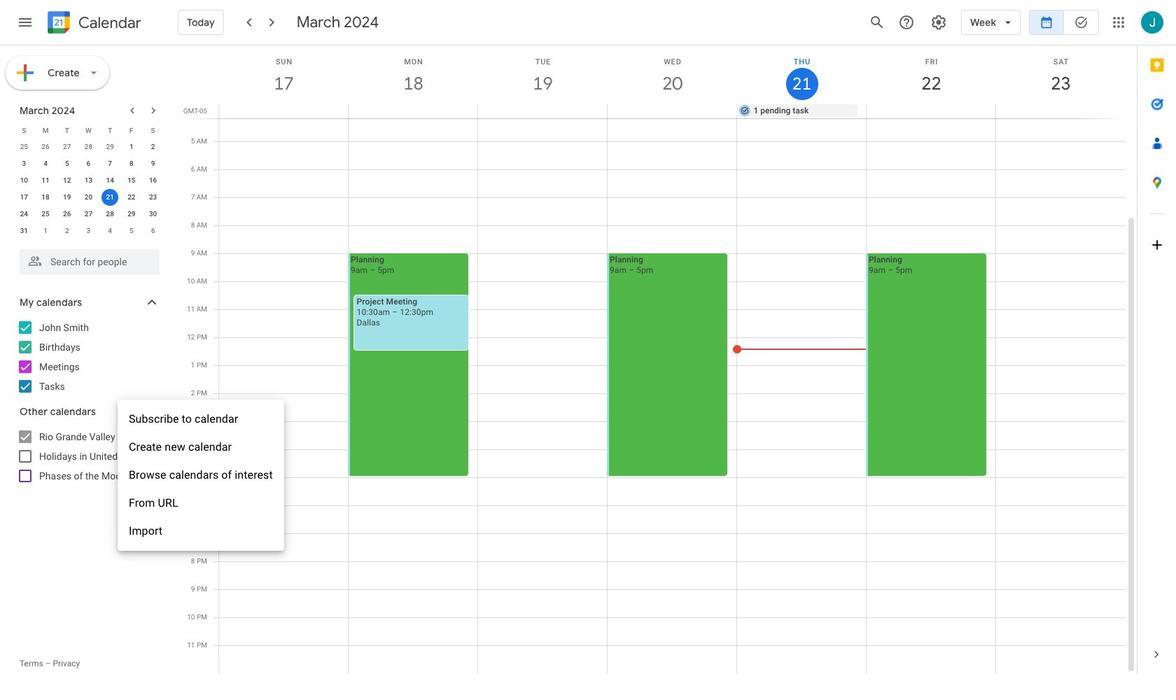 Task type: locate. For each thing, give the bounding box(es) containing it.
21, today element
[[102, 189, 118, 206]]

16 element
[[145, 172, 161, 189]]

None search field
[[0, 244, 174, 275]]

2 element
[[145, 139, 161, 155]]

12 element
[[59, 172, 75, 189]]

Search for people text field
[[28, 249, 151, 275]]

row
[[213, 1, 1126, 674], [213, 104, 1137, 118], [13, 122, 164, 139], [13, 139, 164, 155], [13, 155, 164, 172], [13, 172, 164, 189], [13, 189, 164, 206], [13, 206, 164, 223], [13, 223, 164, 239]]

february 26 element
[[37, 139, 54, 155]]

1 element
[[123, 139, 140, 155]]

24 element
[[16, 206, 32, 223]]

3 element
[[16, 155, 32, 172]]

14 element
[[102, 172, 118, 189]]

19 element
[[59, 189, 75, 206]]

april 5 element
[[123, 223, 140, 239]]

row group
[[13, 139, 164, 239]]

25 element
[[37, 206, 54, 223]]

22 element
[[123, 189, 140, 206]]

heading
[[76, 14, 141, 31]]

31 element
[[16, 223, 32, 239]]

february 25 element
[[16, 139, 32, 155]]

6 element
[[80, 155, 97, 172]]

23 element
[[145, 189, 161, 206]]

20 element
[[80, 189, 97, 206]]

8 element
[[123, 155, 140, 172]]

add other calendars image
[[122, 404, 136, 418]]

9 element
[[145, 155, 161, 172]]

4 element
[[37, 155, 54, 172]]

30 element
[[145, 206, 161, 223]]

settings menu image
[[931, 14, 948, 31]]

15 element
[[123, 172, 140, 189]]

tab list
[[1138, 46, 1176, 635]]

26 element
[[59, 206, 75, 223]]

february 29 element
[[102, 139, 118, 155]]

cell
[[219, 1, 349, 674], [348, 1, 478, 674], [478, 1, 608, 674], [607, 1, 737, 674], [737, 1, 867, 674], [866, 1, 997, 674], [997, 1, 1126, 674], [219, 104, 349, 118], [349, 104, 478, 118], [478, 104, 608, 118], [608, 104, 737, 118], [866, 104, 996, 118], [996, 104, 1125, 118], [99, 189, 121, 206]]

march 2024 grid
[[13, 122, 164, 239]]

grid
[[179, 1, 1137, 674]]

april 6 element
[[145, 223, 161, 239]]

5 element
[[59, 155, 75, 172]]

28 element
[[102, 206, 118, 223]]

13 element
[[80, 172, 97, 189]]



Task type: vqa. For each thing, say whether or not it's contained in the screenshot.
24 element
yes



Task type: describe. For each thing, give the bounding box(es) containing it.
29 element
[[123, 206, 140, 223]]

10 element
[[16, 172, 32, 189]]

my calendars list
[[3, 317, 174, 398]]

february 27 element
[[59, 139, 75, 155]]

cell inside march 2024 grid
[[99, 189, 121, 206]]

11 element
[[37, 172, 54, 189]]

calendar element
[[45, 8, 141, 39]]

heading inside calendar element
[[76, 14, 141, 31]]

april 3 element
[[80, 223, 97, 239]]

7 element
[[102, 155, 118, 172]]

17 element
[[16, 189, 32, 206]]

april 1 element
[[37, 223, 54, 239]]

april 4 element
[[102, 223, 118, 239]]

other calendars list
[[3, 426, 174, 487]]

add calendars. menu
[[118, 400, 284, 551]]

april 2 element
[[59, 223, 75, 239]]

february 28 element
[[80, 139, 97, 155]]

18 element
[[37, 189, 54, 206]]

27 element
[[80, 206, 97, 223]]

main drawer image
[[17, 14, 34, 31]]



